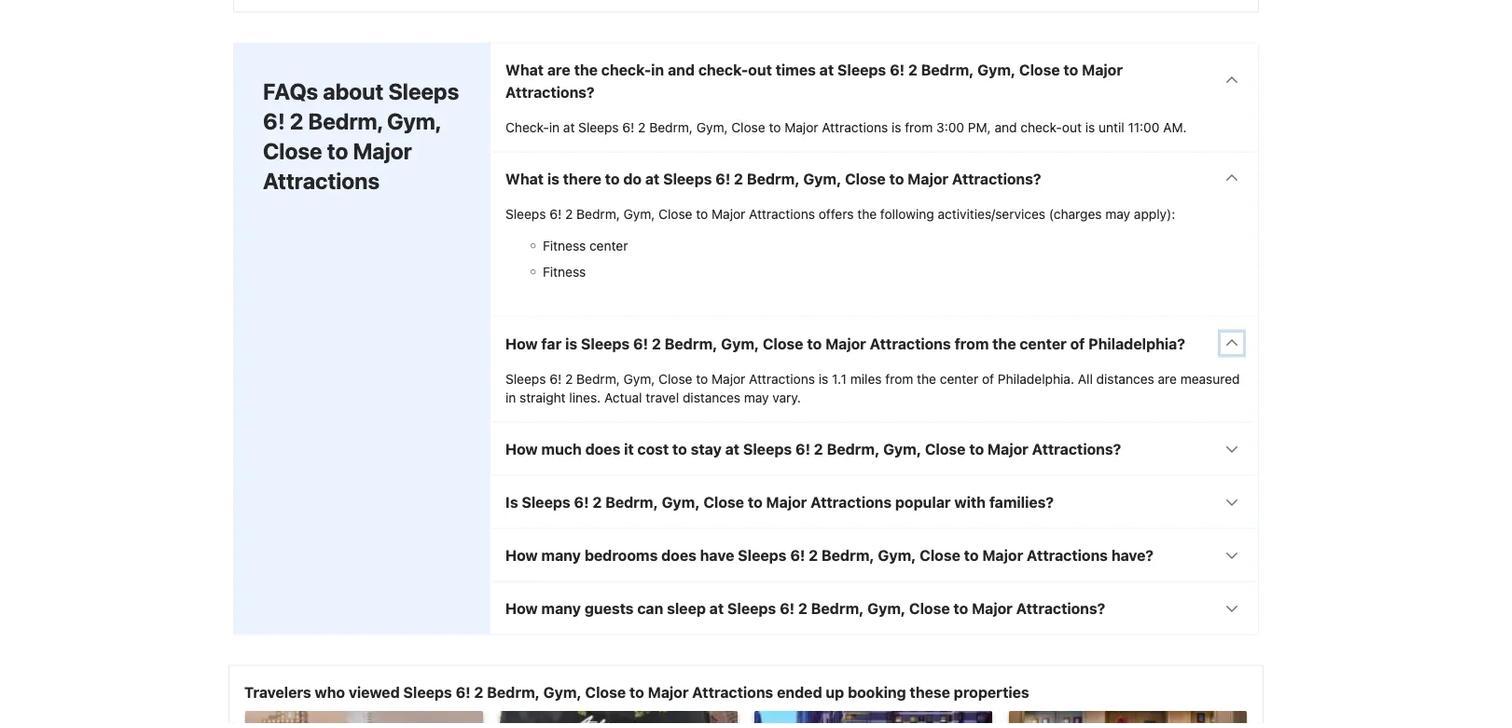 Task type: vqa. For each thing, say whether or not it's contained in the screenshot.
ROCKEFELLER
no



Task type: describe. For each thing, give the bounding box(es) containing it.
travelers
[[244, 684, 311, 701]]

all
[[1078, 371, 1093, 387]]

2 inside what are the check-in and check-out times at sleeps 6! 2 bedrm, gym, close to major attractions?
[[909, 61, 918, 78]]

major inside what are the check-in and check-out times at sleeps 6! 2 bedrm, gym, close to major attractions?
[[1082, 61, 1123, 78]]

apply):
[[1134, 206, 1176, 222]]

sleep
[[667, 600, 706, 618]]

how much does it cost to stay at sleeps 6! 2 bedrm, gym, close to major attractions? button
[[491, 423, 1258, 475]]

may inside the sleeps 6! 2 bedrm, gym, close to major attractions is 1.1 miles from the center of philadelphia. all distances are measured in straight lines. actual travel distances may vary.
[[744, 390, 769, 405]]

how for how many bedrooms does have sleeps 6! 2 bedrm, gym, close to major attractions have?
[[506, 547, 538, 564]]

sleeps right far
[[581, 335, 630, 353]]

much
[[542, 440, 582, 458]]

how for how far is sleeps 6! 2 bedrm, gym, close to major attractions from the center of philadelphia?
[[506, 335, 538, 353]]

what is there to do at sleeps 6! 2 bedrm, gym, close to major attractions?
[[506, 170, 1042, 187]]

lines.
[[569, 390, 601, 405]]

major inside the sleeps 6! 2 bedrm, gym, close to major attractions is 1.1 miles from the center of philadelphia. all distances are measured in straight lines. actual travel distances may vary.
[[712, 371, 746, 387]]

0 horizontal spatial check-
[[602, 61, 651, 78]]

how much does it cost to stay at sleeps 6! 2 bedrm, gym, close to major attractions?
[[506, 440, 1122, 458]]

travelers who viewed sleeps 6! 2 bedrm, gym, close to major attractions ended up booking these properties
[[244, 684, 1030, 701]]

gym, inside how many guests can sleep at sleeps 6! 2 bedrm, gym, close to major attractions? 'dropdown button'
[[868, 600, 906, 618]]

up
[[826, 684, 844, 701]]

sleeps right is
[[522, 493, 571, 511]]

major down can
[[648, 684, 689, 701]]

are inside what are the check-in and check-out times at sleeps 6! 2 bedrm, gym, close to major attractions?
[[547, 61, 571, 78]]

major inside is sleeps 6! 2 bedrm, gym, close to major attractions popular with families? dropdown button
[[766, 493, 807, 511]]

many for guests
[[542, 600, 581, 618]]

miles
[[851, 371, 882, 387]]

is right far
[[565, 335, 578, 353]]

how many guests can sleep at sleeps 6! 2 bedrm, gym, close to major attractions?
[[506, 600, 1106, 618]]

it
[[624, 440, 634, 458]]

6! up actual
[[633, 335, 648, 353]]

6! up fitness center
[[550, 206, 562, 222]]

with
[[955, 493, 986, 511]]

sleeps right viewed
[[403, 684, 452, 701]]

6! inside the sleeps 6! 2 bedrm, gym, close to major attractions is 1.1 miles from the center of philadelphia. all distances are measured in straight lines. actual travel distances may vary.
[[550, 371, 562, 387]]

vary.
[[773, 390, 801, 405]]

2 inside "faqs about sleeps 6! 2 bedrm, gym, close to major attractions"
[[290, 108, 304, 134]]

sleeps inside what are the check-in and check-out times at sleeps 6! 2 bedrm, gym, close to major attractions?
[[838, 61, 886, 78]]

6! down vary.
[[796, 440, 811, 458]]

straight
[[520, 390, 566, 405]]

sleeps 6! 2 bedrm, gym, close to major attractions is 1.1 miles from the center of philadelphia. all distances are measured in straight lines. actual travel distances may vary.
[[506, 371, 1240, 405]]

properties
[[954, 684, 1030, 701]]

faqs about sleeps 6! 2 bedrm, gym, close to major attractions
[[263, 78, 459, 194]]

activities/services
[[938, 206, 1046, 222]]

to inside what are the check-in and check-out times at sleeps 6! 2 bedrm, gym, close to major attractions?
[[1064, 61, 1079, 78]]

2 horizontal spatial check-
[[1021, 119, 1062, 135]]

these
[[910, 684, 951, 701]]

are inside the sleeps 6! 2 bedrm, gym, close to major attractions is 1.1 miles from the center of philadelphia. all distances are measured in straight lines. actual travel distances may vary.
[[1158, 371, 1177, 387]]

from for attractions
[[955, 335, 989, 353]]

sleeps inside 'dropdown button'
[[728, 600, 776, 618]]

bedrm, inside 'dropdown button'
[[811, 600, 864, 618]]

is left there
[[547, 170, 560, 187]]

0 vertical spatial from
[[905, 119, 933, 135]]

who
[[315, 684, 345, 701]]

6! right viewed
[[456, 684, 471, 701]]

close inside "faqs about sleeps 6! 2 bedrm, gym, close to major attractions"
[[263, 138, 322, 164]]

attractions inside "faqs about sleeps 6! 2 bedrm, gym, close to major attractions"
[[263, 167, 380, 194]]

0 horizontal spatial center
[[590, 238, 628, 253]]

major inside how far is sleeps 6! 2 bedrm, gym, close to major attractions from the center of philadelphia? dropdown button
[[826, 335, 867, 353]]

gym, inside the how many bedrooms does have sleeps 6! 2 bedrm, gym, close to major attractions have? dropdown button
[[878, 547, 917, 564]]

is inside the sleeps 6! 2 bedrm, gym, close to major attractions is 1.1 miles from the center of philadelphia. all distances are measured in straight lines. actual travel distances may vary.
[[819, 371, 829, 387]]

the inside how far is sleeps 6! 2 bedrm, gym, close to major attractions from the center of philadelphia? dropdown button
[[993, 335, 1017, 353]]

what is there to do at sleeps 6! 2 bedrm, gym, close to major attractions? button
[[491, 152, 1258, 205]]

sleeps right do
[[663, 170, 712, 187]]

1.1
[[832, 371, 847, 387]]

guests
[[585, 600, 634, 618]]

0 vertical spatial distances
[[1097, 371, 1155, 387]]

how many guests can sleep at sleeps 6! 2 bedrm, gym, close to major attractions? button
[[491, 583, 1258, 635]]

in inside the sleeps 6! 2 bedrm, gym, close to major attractions is 1.1 miles from the center of philadelphia. all distances are measured in straight lines. actual travel distances may vary.
[[506, 390, 516, 405]]

what are the check-in and check-out times at sleeps 6! 2 bedrm, gym, close to major attractions? button
[[491, 43, 1258, 118]]

0 horizontal spatial does
[[585, 440, 621, 458]]

major down what are the check-in and check-out times at sleeps 6! 2 bedrm, gym, close to major attractions?
[[785, 119, 819, 135]]

is sleeps 6! 2 bedrm, gym, close to major attractions popular with families? button
[[491, 476, 1258, 528]]

attractions inside the sleeps 6! 2 bedrm, gym, close to major attractions is 1.1 miles from the center of philadelphia. all distances are measured in straight lines. actual travel distances may vary.
[[749, 371, 815, 387]]

6! up how many guests can sleep at sleeps 6! 2 bedrm, gym, close to major attractions?
[[790, 547, 805, 564]]

is down "what are the check-in and check-out times at sleeps 6! 2 bedrm, gym, close to major attractions?" dropdown button
[[892, 119, 902, 135]]

the inside what are the check-in and check-out times at sleeps 6! 2 bedrm, gym, close to major attractions?
[[574, 61, 598, 78]]

at right stay
[[725, 440, 740, 458]]

close inside 'dropdown button'
[[910, 600, 950, 618]]

1 vertical spatial out
[[1062, 119, 1082, 135]]

gym, inside how far is sleeps 6! 2 bedrm, gym, close to major attractions from the center of philadelphia? dropdown button
[[721, 335, 760, 353]]

1 vertical spatial distances
[[683, 390, 741, 405]]

travel
[[646, 390, 679, 405]]

times
[[776, 61, 816, 78]]



Task type: locate. For each thing, give the bounding box(es) containing it.
11:00 am.
[[1128, 119, 1187, 135]]

1 vertical spatial center
[[1020, 335, 1067, 353]]

distances right travel on the bottom left of page
[[683, 390, 741, 405]]

bedrm, inside the sleeps 6! 2 bedrm, gym, close to major attractions is 1.1 miles from the center of philadelphia. all distances are measured in straight lines. actual travel distances may vary.
[[577, 371, 620, 387]]

faqs
[[263, 78, 318, 104]]

sleeps inside "faqs about sleeps 6! 2 bedrm, gym, close to major attractions"
[[388, 78, 459, 104]]

the
[[574, 61, 598, 78], [858, 206, 877, 222], [993, 335, 1017, 353], [917, 371, 937, 387]]

many
[[542, 547, 581, 564], [542, 600, 581, 618]]

what for what are the check-in and check-out times at sleeps 6! 2 bedrm, gym, close to major attractions?
[[506, 61, 544, 78]]

from inside dropdown button
[[955, 335, 989, 353]]

have?
[[1112, 547, 1154, 564]]

does left have
[[662, 547, 697, 564]]

0 horizontal spatial out
[[748, 61, 772, 78]]

1 vertical spatial are
[[1158, 371, 1177, 387]]

1 how from the top
[[506, 335, 538, 353]]

many for bedrooms
[[542, 547, 581, 564]]

measured
[[1181, 371, 1240, 387]]

sleeps 6! 2 bedrm, gym, close to major attractions offers the following activities/services (charges may apply):
[[506, 206, 1176, 222]]

have
[[700, 547, 735, 564]]

fitness down fitness center
[[543, 264, 586, 279]]

2 fitness from the top
[[543, 264, 586, 279]]

sleeps right have
[[738, 547, 787, 564]]

6! inside 'dropdown button'
[[780, 600, 795, 618]]

at
[[820, 61, 834, 78], [563, 119, 575, 135], [645, 170, 660, 187], [725, 440, 740, 458], [710, 600, 724, 618]]

1 horizontal spatial may
[[1106, 206, 1131, 222]]

at right 'check-'
[[563, 119, 575, 135]]

does
[[585, 440, 621, 458], [662, 547, 697, 564]]

1 vertical spatial and
[[995, 119, 1017, 135]]

fitness
[[543, 238, 586, 253], [543, 264, 586, 279]]

1 horizontal spatial are
[[1158, 371, 1177, 387]]

what inside what are the check-in and check-out times at sleeps 6! 2 bedrm, gym, close to major attractions?
[[506, 61, 544, 78]]

major inside "faqs about sleeps 6! 2 bedrm, gym, close to major attractions"
[[353, 138, 412, 164]]

6! right do
[[716, 170, 731, 187]]

center down do
[[590, 238, 628, 253]]

in
[[651, 61, 664, 78], [549, 119, 560, 135], [506, 390, 516, 405]]

at inside 'dropdown button'
[[710, 600, 724, 618]]

1 horizontal spatial in
[[549, 119, 560, 135]]

of up all
[[1071, 335, 1085, 353]]

1 vertical spatial many
[[542, 600, 581, 618]]

6! down much
[[574, 493, 589, 511]]

2 vertical spatial in
[[506, 390, 516, 405]]

at right "sleep"
[[710, 600, 724, 618]]

how down is
[[506, 547, 538, 564]]

attractions? inside 'dropdown button'
[[1017, 600, 1106, 618]]

many left bedrooms
[[542, 547, 581, 564]]

what down 'check-'
[[506, 170, 544, 187]]

is
[[506, 493, 518, 511]]

fitness for fitness
[[543, 264, 586, 279]]

4 how from the top
[[506, 600, 538, 618]]

0 vertical spatial what
[[506, 61, 544, 78]]

major inside how many guests can sleep at sleeps 6! 2 bedrm, gym, close to major attractions? 'dropdown button'
[[972, 600, 1013, 618]]

1 vertical spatial of
[[982, 371, 995, 387]]

0 horizontal spatial are
[[547, 61, 571, 78]]

0 horizontal spatial may
[[744, 390, 769, 405]]

many left guests
[[542, 600, 581, 618]]

of left philadelphia.
[[982, 371, 995, 387]]

1 horizontal spatial center
[[940, 371, 979, 387]]

actual
[[604, 390, 642, 405]]

1 vertical spatial may
[[744, 390, 769, 405]]

major up 1.1
[[826, 335, 867, 353]]

6! up straight
[[550, 371, 562, 387]]

is left until on the top of the page
[[1086, 119, 1095, 135]]

1 horizontal spatial out
[[1062, 119, 1082, 135]]

what are the check-in and check-out times at sleeps 6! 2 bedrm, gym, close to major attractions?
[[506, 61, 1123, 101]]

may left apply):
[[1106, 206, 1131, 222]]

how left guests
[[506, 600, 538, 618]]

far
[[542, 335, 562, 353]]

0 horizontal spatial and
[[668, 61, 695, 78]]

how left much
[[506, 440, 538, 458]]

center inside the sleeps 6! 2 bedrm, gym, close to major attractions is 1.1 miles from the center of philadelphia. all distances are measured in straight lines. actual travel distances may vary.
[[940, 371, 979, 387]]

gym,
[[978, 61, 1016, 78], [387, 108, 440, 134], [697, 119, 728, 135], [804, 170, 842, 187], [624, 206, 655, 222], [721, 335, 760, 353], [624, 371, 655, 387], [884, 440, 922, 458], [662, 493, 700, 511], [878, 547, 917, 564], [868, 600, 906, 618], [544, 684, 582, 701]]

0 vertical spatial many
[[542, 547, 581, 564]]

major inside how much does it cost to stay at sleeps 6! 2 bedrm, gym, close to major attractions? dropdown button
[[988, 440, 1029, 458]]

offers
[[819, 206, 854, 222]]

1 many from the top
[[542, 547, 581, 564]]

2 horizontal spatial in
[[651, 61, 664, 78]]

3:00 pm,
[[937, 119, 991, 135]]

0 vertical spatial and
[[668, 61, 695, 78]]

6! down the faqs
[[263, 108, 285, 134]]

major down families? at the bottom of the page
[[983, 547, 1024, 564]]

out left times
[[748, 61, 772, 78]]

are up 'check-'
[[547, 61, 571, 78]]

major up the following
[[908, 170, 949, 187]]

following
[[881, 206, 934, 222]]

gym, inside 'what is there to do at sleeps 6! 2 bedrm, gym, close to major attractions?' dropdown button
[[804, 170, 842, 187]]

center up philadelphia.
[[1020, 335, 1067, 353]]

1 horizontal spatial check-
[[699, 61, 748, 78]]

from inside the sleeps 6! 2 bedrm, gym, close to major attractions is 1.1 miles from the center of philadelphia. all distances are measured in straight lines. actual travel distances may vary.
[[886, 371, 914, 387]]

0 vertical spatial does
[[585, 440, 621, 458]]

6! inside what are the check-in and check-out times at sleeps 6! 2 bedrm, gym, close to major attractions?
[[890, 61, 905, 78]]

center
[[590, 238, 628, 253], [1020, 335, 1067, 353], [940, 371, 979, 387]]

out left until on the top of the page
[[1062, 119, 1082, 135]]

bedrooms
[[585, 547, 658, 564]]

many inside how many guests can sleep at sleeps 6! 2 bedrm, gym, close to major attractions? 'dropdown button'
[[542, 600, 581, 618]]

may
[[1106, 206, 1131, 222], [744, 390, 769, 405]]

to
[[1064, 61, 1079, 78], [769, 119, 781, 135], [327, 138, 348, 164], [605, 170, 620, 187], [890, 170, 904, 187], [696, 206, 708, 222], [807, 335, 822, 353], [696, 371, 708, 387], [673, 440, 687, 458], [970, 440, 984, 458], [748, 493, 763, 511], [964, 547, 979, 564], [954, 600, 969, 618], [630, 684, 644, 701]]

close inside the sleeps 6! 2 bedrm, gym, close to major attractions is 1.1 miles from the center of philadelphia. all distances are measured in straight lines. actual travel distances may vary.
[[659, 371, 693, 387]]

booking
[[848, 684, 906, 701]]

major up until on the top of the page
[[1082, 61, 1123, 78]]

fitness center
[[543, 238, 628, 253]]

sleeps down have
[[728, 600, 776, 618]]

viewed
[[349, 684, 400, 701]]

how inside how many guests can sleep at sleeps 6! 2 bedrm, gym, close to major attractions? 'dropdown button'
[[506, 600, 538, 618]]

what for what is there to do at sleeps 6! 2 bedrm, gym, close to major attractions?
[[506, 170, 544, 187]]

6! up the check-in at sleeps 6! 2 bedrm, gym, close to major attractions is from 3:00 pm, and check-out is until 11:00 am.
[[890, 61, 905, 78]]

1 vertical spatial in
[[549, 119, 560, 135]]

check-
[[506, 119, 549, 135]]

of for philadelphia.
[[982, 371, 995, 387]]

how left far
[[506, 335, 538, 353]]

2 horizontal spatial center
[[1020, 335, 1067, 353]]

2
[[909, 61, 918, 78], [290, 108, 304, 134], [638, 119, 646, 135], [734, 170, 744, 187], [565, 206, 573, 222], [652, 335, 661, 353], [565, 371, 573, 387], [814, 440, 824, 458], [593, 493, 602, 511], [809, 547, 818, 564], [798, 600, 808, 618], [474, 684, 484, 701]]

stay
[[691, 440, 722, 458]]

center for sleeps 6! 2 bedrm, gym, close to major attractions is 1.1 miles from the center of philadelphia. all distances are measured in straight lines. actual travel distances may vary.
[[940, 371, 979, 387]]

are left measured
[[1158, 371, 1177, 387]]

of for philadelphia?
[[1071, 335, 1085, 353]]

fitness down there
[[543, 238, 586, 253]]

close inside what are the check-in and check-out times at sleeps 6! 2 bedrm, gym, close to major attractions?
[[1020, 61, 1060, 78]]

at inside what are the check-in and check-out times at sleeps 6! 2 bedrm, gym, close to major attractions?
[[820, 61, 834, 78]]

and
[[668, 61, 695, 78], [995, 119, 1017, 135]]

6! down the how many bedrooms does have sleeps 6! 2 bedrm, gym, close to major attractions have?
[[780, 600, 795, 618]]

0 vertical spatial may
[[1106, 206, 1131, 222]]

0 vertical spatial center
[[590, 238, 628, 253]]

is
[[892, 119, 902, 135], [1086, 119, 1095, 135], [547, 170, 560, 187], [565, 335, 578, 353], [819, 371, 829, 387]]

0 horizontal spatial in
[[506, 390, 516, 405]]

philadelphia.
[[998, 371, 1075, 387]]

1 vertical spatial does
[[662, 547, 697, 564]]

in inside what are the check-in and check-out times at sleeps 6! 2 bedrm, gym, close to major attractions?
[[651, 61, 664, 78]]

check-
[[602, 61, 651, 78], [699, 61, 748, 78], [1021, 119, 1062, 135]]

1 what from the top
[[506, 61, 544, 78]]

1 horizontal spatial of
[[1071, 335, 1085, 353]]

attractions? inside what are the check-in and check-out times at sleeps 6! 2 bedrm, gym, close to major attractions?
[[506, 83, 595, 101]]

major down about on the top left of the page
[[353, 138, 412, 164]]

what up 'check-'
[[506, 61, 544, 78]]

out
[[748, 61, 772, 78], [1062, 119, 1082, 135]]

bedrm, inside "faqs about sleeps 6! 2 bedrm, gym, close to major attractions"
[[308, 108, 382, 134]]

cost
[[638, 440, 669, 458]]

how inside how far is sleeps 6! 2 bedrm, gym, close to major attractions from the center of philadelphia? dropdown button
[[506, 335, 538, 353]]

how inside how much does it cost to stay at sleeps 6! 2 bedrm, gym, close to major attractions? dropdown button
[[506, 440, 538, 458]]

major up stay
[[712, 371, 746, 387]]

0 vertical spatial fitness
[[543, 238, 586, 253]]

2 what from the top
[[506, 170, 544, 187]]

center inside dropdown button
[[1020, 335, 1067, 353]]

0 vertical spatial in
[[651, 61, 664, 78]]

how for how much does it cost to stay at sleeps 6! 2 bedrm, gym, close to major attractions?
[[506, 440, 538, 458]]

center for how far is sleeps 6! 2 bedrm, gym, close to major attractions from the center of philadelphia?
[[1020, 335, 1067, 353]]

distances down philadelphia?
[[1097, 371, 1155, 387]]

from for miles
[[886, 371, 914, 387]]

bedrm, inside what are the check-in and check-out times at sleeps 6! 2 bedrm, gym, close to major attractions?
[[921, 61, 974, 78]]

6! up do
[[623, 119, 635, 135]]

major inside the how many bedrooms does have sleeps 6! 2 bedrm, gym, close to major attractions have? dropdown button
[[983, 547, 1024, 564]]

out inside what are the check-in and check-out times at sleeps 6! 2 bedrm, gym, close to major attractions?
[[748, 61, 772, 78]]

many inside the how many bedrooms does have sleeps 6! 2 bedrm, gym, close to major attractions have? dropdown button
[[542, 547, 581, 564]]

2 inside the sleeps 6! 2 bedrm, gym, close to major attractions is 1.1 miles from the center of philadelphia. all distances are measured in straight lines. actual travel distances may vary.
[[565, 371, 573, 387]]

sleeps inside the sleeps 6! 2 bedrm, gym, close to major attractions is 1.1 miles from the center of philadelphia. all distances are measured in straight lines. actual travel distances may vary.
[[506, 371, 546, 387]]

sleeps
[[838, 61, 886, 78], [388, 78, 459, 104], [579, 119, 619, 135], [663, 170, 712, 187], [506, 206, 546, 222], [581, 335, 630, 353], [506, 371, 546, 387], [743, 440, 792, 458], [522, 493, 571, 511], [738, 547, 787, 564], [728, 600, 776, 618], [403, 684, 452, 701]]

0 vertical spatial of
[[1071, 335, 1085, 353]]

gym, inside what are the check-in and check-out times at sleeps 6! 2 bedrm, gym, close to major attractions?
[[978, 61, 1016, 78]]

popular
[[896, 493, 951, 511]]

2 inside 'dropdown button'
[[798, 600, 808, 618]]

is left 1.1
[[819, 371, 829, 387]]

of inside dropdown button
[[1071, 335, 1085, 353]]

major
[[1082, 61, 1123, 78], [785, 119, 819, 135], [353, 138, 412, 164], [908, 170, 949, 187], [712, 206, 746, 222], [826, 335, 867, 353], [712, 371, 746, 387], [988, 440, 1029, 458], [766, 493, 807, 511], [983, 547, 1024, 564], [972, 600, 1013, 618], [648, 684, 689, 701]]

how
[[506, 335, 538, 353], [506, 440, 538, 458], [506, 547, 538, 564], [506, 600, 538, 618]]

to inside 'dropdown button'
[[954, 600, 969, 618]]

sleeps up there
[[579, 119, 619, 135]]

at right do
[[645, 170, 660, 187]]

0 horizontal spatial distances
[[683, 390, 741, 405]]

of
[[1071, 335, 1085, 353], [982, 371, 995, 387]]

and inside what are the check-in and check-out times at sleeps 6! 2 bedrm, gym, close to major attractions?
[[668, 61, 695, 78]]

families?
[[990, 493, 1054, 511]]

1 fitness from the top
[[543, 238, 586, 253]]

do
[[623, 170, 642, 187]]

sleeps up straight
[[506, 371, 546, 387]]

close
[[1020, 61, 1060, 78], [732, 119, 766, 135], [263, 138, 322, 164], [845, 170, 886, 187], [659, 206, 693, 222], [763, 335, 804, 353], [659, 371, 693, 387], [925, 440, 966, 458], [704, 493, 744, 511], [920, 547, 961, 564], [910, 600, 950, 618], [585, 684, 626, 701]]

until
[[1099, 119, 1125, 135]]

attractions
[[822, 119, 888, 135], [263, 167, 380, 194], [749, 206, 815, 222], [870, 335, 951, 353], [749, 371, 815, 387], [811, 493, 892, 511], [1027, 547, 1108, 564], [692, 684, 774, 701]]

distances
[[1097, 371, 1155, 387], [683, 390, 741, 405]]

ended
[[777, 684, 822, 701]]

can
[[637, 600, 664, 618]]

accordion control element
[[490, 42, 1259, 636]]

are
[[547, 61, 571, 78], [1158, 371, 1177, 387]]

sleeps up is sleeps 6! 2 bedrm, gym, close to major attractions popular with families?
[[743, 440, 792, 458]]

how far is sleeps 6! 2 bedrm, gym, close to major attractions from the center of philadelphia? button
[[491, 318, 1258, 370]]

1 horizontal spatial does
[[662, 547, 697, 564]]

6! inside "faqs about sleeps 6! 2 bedrm, gym, close to major attractions"
[[263, 108, 285, 134]]

2 vertical spatial from
[[886, 371, 914, 387]]

1 vertical spatial what
[[506, 170, 544, 187]]

2 how from the top
[[506, 440, 538, 458]]

2 vertical spatial center
[[940, 371, 979, 387]]

(charges
[[1049, 206, 1102, 222]]

0 vertical spatial are
[[547, 61, 571, 78]]

1 horizontal spatial and
[[995, 119, 1017, 135]]

center left philadelphia.
[[940, 371, 979, 387]]

major up properties
[[972, 600, 1013, 618]]

from
[[905, 119, 933, 135], [955, 335, 989, 353], [886, 371, 914, 387]]

gym, inside "faqs about sleeps 6! 2 bedrm, gym, close to major attractions"
[[387, 108, 440, 134]]

6!
[[890, 61, 905, 78], [263, 108, 285, 134], [623, 119, 635, 135], [716, 170, 731, 187], [550, 206, 562, 222], [633, 335, 648, 353], [550, 371, 562, 387], [796, 440, 811, 458], [574, 493, 589, 511], [790, 547, 805, 564], [780, 600, 795, 618], [456, 684, 471, 701]]

at right times
[[820, 61, 834, 78]]

how many bedrooms does have sleeps 6! 2 bedrm, gym, close to major attractions have? button
[[491, 529, 1258, 582]]

there
[[563, 170, 602, 187]]

sleeps up fitness center
[[506, 206, 546, 222]]

how far is sleeps 6! 2 bedrm, gym, close to major attractions from the center of philadelphia?
[[506, 335, 1186, 353]]

fitness for fitness center
[[543, 238, 586, 253]]

gym, inside the sleeps 6! 2 bedrm, gym, close to major attractions is 1.1 miles from the center of philadelphia. all distances are measured in straight lines. actual travel distances may vary.
[[624, 371, 655, 387]]

sleeps right about on the top left of the page
[[388, 78, 459, 104]]

about
[[323, 78, 384, 104]]

what
[[506, 61, 544, 78], [506, 170, 544, 187]]

the inside the sleeps 6! 2 bedrm, gym, close to major attractions is 1.1 miles from the center of philadelphia. all distances are measured in straight lines. actual travel distances may vary.
[[917, 371, 937, 387]]

bedrm,
[[921, 61, 974, 78], [308, 108, 382, 134], [650, 119, 693, 135], [747, 170, 800, 187], [577, 206, 620, 222], [665, 335, 718, 353], [577, 371, 620, 387], [827, 440, 880, 458], [606, 493, 658, 511], [822, 547, 875, 564], [811, 600, 864, 618], [487, 684, 540, 701]]

of inside the sleeps 6! 2 bedrm, gym, close to major attractions is 1.1 miles from the center of philadelphia. all distances are measured in straight lines. actual travel distances may vary.
[[982, 371, 995, 387]]

to inside the sleeps 6! 2 bedrm, gym, close to major attractions is 1.1 miles from the center of philadelphia. all distances are measured in straight lines. actual travel distances may vary.
[[696, 371, 708, 387]]

philadelphia?
[[1089, 335, 1186, 353]]

major down how much does it cost to stay at sleeps 6! 2 bedrm, gym, close to major attractions?
[[766, 493, 807, 511]]

attractions?
[[506, 83, 595, 101], [952, 170, 1042, 187], [1032, 440, 1122, 458], [1017, 600, 1106, 618]]

0 horizontal spatial of
[[982, 371, 995, 387]]

major inside 'what is there to do at sleeps 6! 2 bedrm, gym, close to major attractions?' dropdown button
[[908, 170, 949, 187]]

how for how many guests can sleep at sleeps 6! 2 bedrm, gym, close to major attractions?
[[506, 600, 538, 618]]

1 vertical spatial fitness
[[543, 264, 586, 279]]

3 how from the top
[[506, 547, 538, 564]]

gym, inside is sleeps 6! 2 bedrm, gym, close to major attractions popular with families? dropdown button
[[662, 493, 700, 511]]

how many bedrooms does have sleeps 6! 2 bedrm, gym, close to major attractions have?
[[506, 547, 1154, 564]]

to inside "faqs about sleeps 6! 2 bedrm, gym, close to major attractions"
[[327, 138, 348, 164]]

1 vertical spatial from
[[955, 335, 989, 353]]

gym, inside how much does it cost to stay at sleeps 6! 2 bedrm, gym, close to major attractions? dropdown button
[[884, 440, 922, 458]]

major up families? at the bottom of the page
[[988, 440, 1029, 458]]

how inside dropdown button
[[506, 547, 538, 564]]

check-in at sleeps 6! 2 bedrm, gym, close to major attractions is from 3:00 pm, and check-out is until 11:00 am.
[[506, 119, 1187, 135]]

2 many from the top
[[542, 600, 581, 618]]

0 vertical spatial out
[[748, 61, 772, 78]]

is sleeps 6! 2 bedrm, gym, close to major attractions popular with families?
[[506, 493, 1054, 511]]

1 horizontal spatial distances
[[1097, 371, 1155, 387]]

does left "it"
[[585, 440, 621, 458]]

sleeps up the check-in at sleeps 6! 2 bedrm, gym, close to major attractions is from 3:00 pm, and check-out is until 11:00 am.
[[838, 61, 886, 78]]

may left vary.
[[744, 390, 769, 405]]

major down "what is there to do at sleeps 6! 2 bedrm, gym, close to major attractions?"
[[712, 206, 746, 222]]



